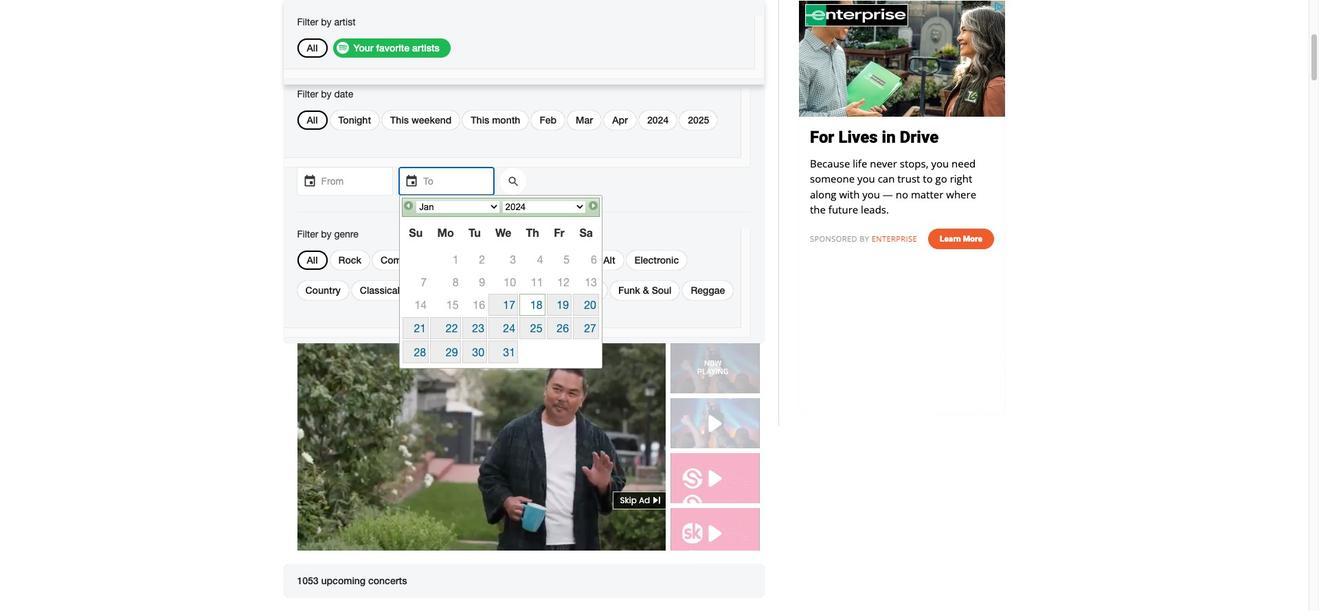 Task type: describe. For each thing, give the bounding box(es) containing it.
8
[[453, 276, 459, 288]]

hip-
[[475, 254, 494, 266]]

sa
[[580, 226, 593, 239]]

soul
[[652, 285, 672, 296]]

1053
[[297, 575, 319, 587]]

11
[[531, 276, 543, 288]]

1
[[453, 254, 459, 266]]

1053 upcoming concerts
[[297, 575, 407, 587]]

ad
[[639, 495, 651, 507]]

classical
[[360, 285, 400, 296]]

mo
[[438, 226, 454, 239]]

14
[[415, 299, 427, 311]]

indie
[[570, 254, 592, 266]]

skip ad
[[620, 495, 651, 507]]

22 link
[[431, 318, 461, 340]]

filter by artist
[[297, 16, 356, 27]]

26
[[557, 323, 569, 335]]

2024 link
[[648, 114, 669, 126]]

25
[[531, 323, 543, 335]]

concerts
[[368, 575, 407, 587]]

5
[[564, 254, 570, 266]]

folk & blues link
[[505, 285, 560, 296]]

skip
[[620, 495, 637, 507]]

favorite
[[376, 42, 410, 54]]

jazz link
[[579, 285, 599, 296]]

1 by from the top
[[321, 16, 332, 27]]

upcoming
[[321, 575, 366, 587]]

12
[[558, 276, 570, 288]]

feb
[[540, 114, 557, 126]]

hip-hop
[[475, 254, 512, 266]]

20 link
[[574, 294, 600, 316]]

17 link
[[489, 294, 519, 316]]

electronic link
[[635, 254, 679, 266]]

... image for to text field
[[403, 175, 417, 187]]

18 link
[[520, 294, 546, 316]]

1 filter from the top
[[297, 16, 319, 27]]

this for this weekend
[[391, 114, 409, 126]]

24 link
[[489, 318, 519, 340]]

31
[[503, 346, 516, 359]]

21 link
[[403, 318, 429, 340]]

6
[[591, 254, 597, 266]]

30
[[472, 346, 485, 359]]

your
[[354, 42, 374, 54]]

by for tonight
[[321, 89, 332, 100]]

apr link
[[613, 114, 628, 126]]

apr
[[613, 114, 628, 126]]

all link for rock
[[307, 254, 318, 266]]

mar
[[576, 114, 593, 126]]

all link for tonight
[[307, 114, 318, 126]]

this month
[[471, 114, 521, 126]]

jazz
[[579, 285, 599, 296]]

28 link
[[403, 341, 429, 364]]

13
[[585, 276, 597, 288]]

1 all link from the top
[[307, 42, 318, 54]]

28
[[414, 346, 426, 359]]

weekend
[[412, 114, 452, 126]]

To text field
[[399, 168, 494, 195]]

country
[[306, 285, 341, 296]]

7
[[421, 276, 427, 288]]

23 link
[[462, 318, 488, 340]]

folk & blues
[[505, 285, 560, 296]]

pop link
[[437, 254, 455, 266]]

20
[[584, 299, 597, 311]]

30 link
[[462, 341, 488, 364]]

From text field
[[297, 168, 392, 195]]

pop
[[437, 254, 455, 266]]

artist
[[334, 16, 356, 27]]



Task type: vqa. For each thing, say whether or not it's contained in the screenshot.
1st 3 CONCERTS from the top
no



Task type: locate. For each thing, give the bounding box(es) containing it.
date
[[334, 89, 354, 100]]

... image
[[301, 175, 315, 187], [403, 175, 417, 187]]

we
[[496, 226, 512, 239]]

hop
[[494, 254, 512, 266]]

feb link
[[540, 114, 557, 126]]

2 vertical spatial all link
[[307, 254, 318, 266]]

hip-hop link
[[475, 254, 512, 266]]

filter left artist
[[297, 16, 319, 27]]

16
[[473, 299, 485, 311]]

22
[[446, 323, 458, 335]]

& left soul
[[643, 285, 650, 296]]

0 horizontal spatial ... image
[[301, 175, 315, 187]]

by left genre
[[321, 229, 332, 240]]

None submit
[[500, 168, 528, 195]]

31 link
[[489, 341, 519, 364]]

all down the filter by artist
[[307, 42, 318, 54]]

0 horizontal spatial this
[[391, 114, 409, 126]]

... image up su
[[403, 175, 417, 187]]

this weekend
[[391, 114, 452, 126]]

your favorite artists button
[[333, 38, 451, 58]]

filter left genre
[[297, 229, 319, 240]]

3 by from the top
[[321, 229, 332, 240]]

&
[[595, 254, 601, 266], [526, 285, 532, 296], [643, 285, 650, 296]]

all down filter by genre
[[307, 254, 318, 266]]

0 vertical spatial filter
[[297, 16, 319, 27]]

this left month
[[471, 114, 490, 126]]

latin link
[[463, 285, 485, 296]]

funk
[[619, 285, 641, 296]]

tonight
[[339, 114, 371, 126]]

1 vertical spatial by
[[321, 89, 332, 100]]

2 vertical spatial filter
[[297, 229, 319, 240]]

2 this from the left
[[471, 114, 490, 126]]

all for tonight
[[307, 114, 318, 126]]

29 link
[[431, 341, 461, 364]]

comedy
[[381, 254, 418, 266]]

alt
[[604, 254, 616, 266]]

mar link
[[576, 114, 593, 126]]

10
[[504, 276, 516, 288]]

blues
[[535, 285, 560, 296]]

all down filter by date
[[307, 114, 318, 126]]

2 all link from the top
[[307, 114, 318, 126]]

filter for rock
[[297, 229, 319, 240]]

this weekend link
[[391, 114, 452, 126]]

th
[[526, 226, 539, 239]]

this left weekend
[[391, 114, 409, 126]]

& left alt
[[595, 254, 601, 266]]

metal
[[419, 285, 444, 296]]

by for rock
[[321, 229, 332, 240]]

r&b
[[531, 254, 551, 266]]

3 filter from the top
[[297, 229, 319, 240]]

3 all from the top
[[307, 254, 318, 266]]

all link
[[307, 42, 318, 54], [307, 114, 318, 126], [307, 254, 318, 266]]

1 vertical spatial all link
[[307, 114, 318, 126]]

tu
[[469, 226, 481, 239]]

comedy link
[[381, 254, 418, 266]]

1 all from the top
[[307, 42, 318, 54]]

advertisement element
[[800, 1, 1006, 413]]

genre
[[334, 229, 359, 240]]

electronic
[[635, 254, 679, 266]]

2 vertical spatial all
[[307, 254, 318, 266]]

this month link
[[471, 114, 521, 126]]

... image for from text box
[[301, 175, 315, 187]]

metal link
[[419, 285, 444, 296]]

su
[[409, 226, 423, 239]]

23
[[472, 323, 485, 335]]

2 ... image from the left
[[403, 175, 417, 187]]

19 link
[[547, 294, 572, 316]]

filter for tonight
[[297, 89, 319, 100]]

& right "folk"
[[526, 285, 532, 296]]

2 horizontal spatial &
[[643, 285, 650, 296]]

1 this from the left
[[391, 114, 409, 126]]

2025
[[688, 114, 710, 126]]

country link
[[306, 285, 341, 296]]

indie & alt link
[[570, 254, 616, 266]]

24
[[503, 323, 516, 335]]

3
[[510, 254, 516, 266]]

latin
[[463, 285, 485, 296]]

0 vertical spatial by
[[321, 16, 332, 27]]

filter by genre
[[297, 229, 359, 240]]

by left artist
[[321, 16, 332, 27]]

2 vertical spatial by
[[321, 229, 332, 240]]

filter
[[297, 16, 319, 27], [297, 89, 319, 100], [297, 229, 319, 240]]

all link down filter by date
[[307, 114, 318, 126]]

all for rock
[[307, 254, 318, 266]]

3 all link from the top
[[307, 254, 318, 266]]

artists
[[412, 42, 440, 54]]

& for blues
[[526, 285, 532, 296]]

1 horizontal spatial this
[[471, 114, 490, 126]]

1 horizontal spatial &
[[595, 254, 601, 266]]

funk & soul link
[[619, 285, 672, 296]]

0 vertical spatial all link
[[307, 42, 318, 54]]

folk
[[505, 285, 523, 296]]

this
[[391, 114, 409, 126], [471, 114, 490, 126]]

filter by date
[[297, 89, 354, 100]]

2024
[[648, 114, 669, 126]]

21
[[414, 323, 426, 335]]

classical link
[[360, 285, 400, 296]]

1 ... image from the left
[[301, 175, 315, 187]]

all link down filter by genre
[[307, 254, 318, 266]]

reggae link
[[691, 285, 726, 296]]

0 vertical spatial all
[[307, 42, 318, 54]]

r&b link
[[531, 254, 551, 266]]

4
[[537, 254, 543, 266]]

by left date
[[321, 89, 332, 100]]

2
[[479, 254, 485, 266]]

tonight link
[[339, 114, 371, 126]]

rock
[[339, 254, 362, 266]]

1 vertical spatial all
[[307, 114, 318, 126]]

& for alt
[[595, 254, 601, 266]]

all link down the filter by artist
[[307, 42, 318, 54]]

rock link
[[339, 254, 362, 266]]

... image up filter by genre
[[301, 175, 315, 187]]

all
[[307, 42, 318, 54], [307, 114, 318, 126], [307, 254, 318, 266]]

2 filter from the top
[[297, 89, 319, 100]]

29
[[446, 346, 458, 359]]

17
[[503, 299, 516, 311]]

this for this month
[[471, 114, 490, 126]]

& for soul
[[643, 285, 650, 296]]

0 horizontal spatial &
[[526, 285, 532, 296]]

reggae
[[691, 285, 726, 296]]

2 all from the top
[[307, 114, 318, 126]]

18
[[531, 299, 543, 311]]

your favorite artists
[[354, 42, 440, 54]]

funk & soul
[[619, 285, 672, 296]]

2025 link
[[688, 114, 710, 126]]

filter left date
[[297, 89, 319, 100]]

1 horizontal spatial ... image
[[403, 175, 417, 187]]

2 by from the top
[[321, 89, 332, 100]]

15
[[447, 299, 459, 311]]

1 vertical spatial filter
[[297, 89, 319, 100]]

19
[[557, 299, 569, 311]]



